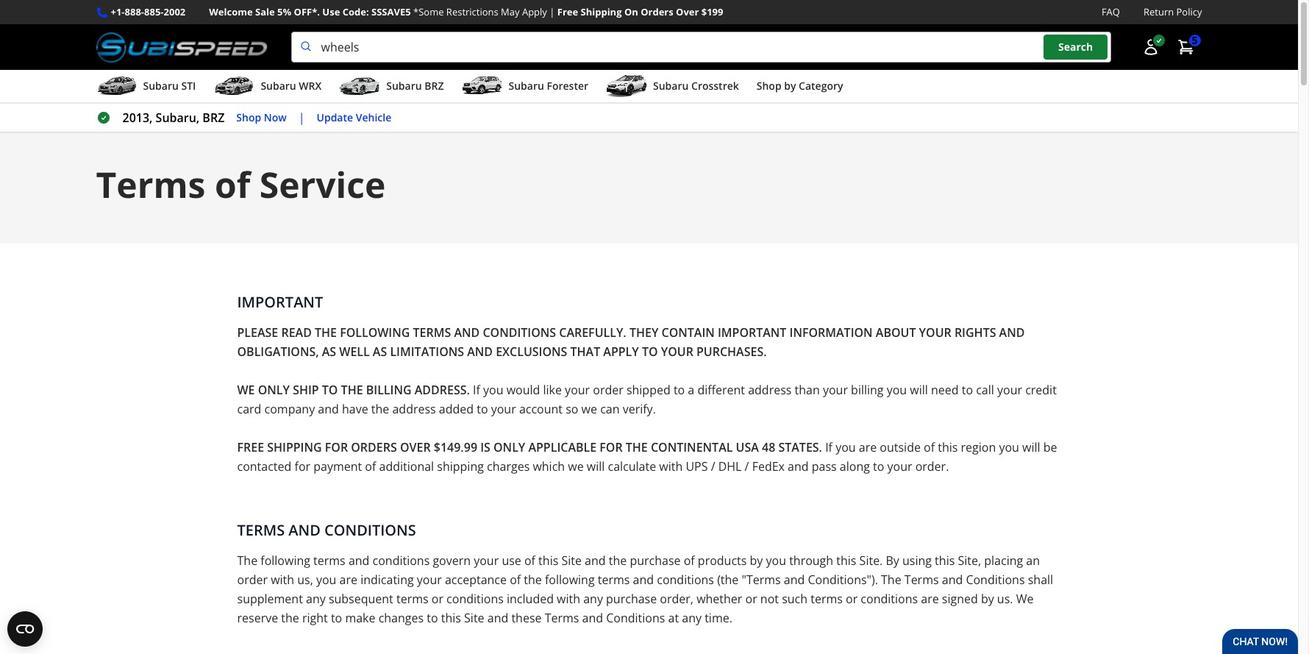 Task type: vqa. For each thing, say whether or not it's contained in the screenshot.
Suspension Height Adjustment "link"
no



Task type: locate. For each thing, give the bounding box(es) containing it.
with inside if you are outside of this region you will be contacted for payment of additional shipping charges which we will calculate with ups / dhl / fedex and pass along to your order.
[[659, 458, 683, 475]]

1 horizontal spatial to
[[642, 344, 658, 360]]

1 vertical spatial if
[[826, 439, 833, 456]]

1 vertical spatial order
[[237, 572, 268, 588]]

1 horizontal spatial conditions
[[966, 572, 1025, 588]]

and right rights
[[1000, 325, 1025, 341]]

if up pass
[[826, 439, 833, 456]]

contain
[[662, 325, 715, 341]]

are up subsequent
[[340, 572, 358, 588]]

1 horizontal spatial the
[[341, 382, 363, 398]]

0 horizontal spatial the
[[315, 325, 337, 341]]

if
[[473, 382, 480, 398], [826, 439, 833, 456]]

1 horizontal spatial for
[[600, 439, 623, 456]]

if up added on the bottom left of page
[[473, 382, 480, 398]]

to inside please read the following terms and conditions carefully. they contain important information about your rights and obligations, as well as limitations and exclusions that apply to your purchases.
[[642, 344, 658, 360]]

1 vertical spatial shop
[[236, 110, 261, 124]]

company
[[265, 401, 315, 417]]

0 horizontal spatial address
[[392, 401, 436, 417]]

terms inside please read the following terms and conditions carefully. they contain important information about your rights and obligations, as well as limitations and exclusions that apply to your purchases.
[[413, 325, 451, 341]]

1 horizontal spatial or
[[746, 591, 758, 607]]

0 horizontal spatial are
[[340, 572, 358, 588]]

brz inside dropdown button
[[425, 79, 444, 93]]

/ right ups
[[711, 458, 716, 475]]

terms and conditions
[[237, 520, 416, 540]]

1 horizontal spatial as
[[373, 344, 387, 360]]

for
[[325, 439, 348, 456], [600, 439, 623, 456]]

0 horizontal spatial conditions
[[325, 520, 416, 540]]

free
[[558, 5, 578, 18]]

purchase left "order,"
[[606, 591, 657, 607]]

different
[[698, 382, 745, 398]]

0 vertical spatial terms
[[96, 160, 206, 208]]

0 horizontal spatial the
[[237, 553, 258, 569]]

and up limitations
[[454, 325, 480, 341]]

we right so
[[582, 401, 597, 417]]

*some restrictions may apply | free shipping on orders over $199
[[414, 5, 724, 18]]

if inside if you would like your order shipped to a different address than your billing you will need to call your credit card company and have the address added to your account so we can verify.
[[473, 382, 480, 398]]

address left than
[[748, 382, 792, 398]]

if inside if you are outside of this region you will be contacted for payment of additional shipping charges which we will calculate with ups / dhl / fedex and pass along to your order.
[[826, 439, 833, 456]]

conditions up exclusions at the left bottom of page
[[483, 325, 556, 341]]

category
[[799, 79, 844, 93]]

0 horizontal spatial if
[[473, 382, 480, 398]]

shop left category
[[757, 79, 782, 93]]

are up along
[[859, 439, 877, 456]]

|
[[550, 5, 555, 18], [299, 110, 305, 126]]

subaru wrx button
[[214, 73, 322, 102]]

0 vertical spatial are
[[859, 439, 877, 456]]

are left signed
[[921, 591, 939, 607]]

0 vertical spatial to
[[642, 344, 658, 360]]

1 horizontal spatial your
[[919, 325, 952, 341]]

shipping
[[267, 439, 322, 456]]

will left be
[[1023, 439, 1041, 456]]

0 horizontal spatial important
[[237, 292, 323, 312]]

5 button
[[1170, 32, 1203, 62]]

your down outside
[[888, 458, 913, 475]]

we inside if you would like your order shipped to a different address than your billing you will need to call your credit card company and have the address added to your account so we can verify.
[[582, 401, 597, 417]]

2002
[[164, 5, 186, 18]]

payment
[[314, 458, 362, 475]]

0 horizontal spatial by
[[750, 553, 763, 569]]

1 horizontal spatial shop
[[757, 79, 782, 93]]

0 horizontal spatial shop
[[236, 110, 261, 124]]

shop now link
[[236, 109, 287, 126]]

this down "acceptance"
[[441, 610, 461, 626]]

1 vertical spatial site
[[464, 610, 485, 626]]

will left need
[[910, 382, 928, 398]]

0 horizontal spatial conditions
[[606, 610, 665, 626]]

subaru forester
[[509, 79, 589, 93]]

any right the included
[[584, 591, 603, 607]]

included
[[507, 591, 554, 607]]

subaru up "vehicle"
[[386, 79, 422, 93]]

and
[[318, 401, 339, 417], [788, 458, 809, 475], [349, 553, 370, 569], [585, 553, 606, 569], [633, 572, 654, 588], [784, 572, 805, 588], [942, 572, 963, 588], [488, 610, 509, 626], [582, 610, 603, 626]]

changes
[[379, 610, 424, 626]]

with right the included
[[557, 591, 581, 607]]

terms
[[313, 553, 346, 569], [598, 572, 630, 588], [397, 591, 429, 607], [811, 591, 843, 607]]

rights
[[955, 325, 997, 341]]

of
[[215, 160, 250, 208], [924, 439, 935, 456], [365, 458, 376, 475], [525, 553, 536, 569], [684, 553, 695, 569], [510, 572, 521, 588]]

0 vertical spatial order
[[593, 382, 624, 398]]

only up charges
[[494, 439, 526, 456]]

sssave5
[[372, 5, 411, 18]]

only up company
[[258, 382, 290, 398]]

your down contain
[[661, 344, 694, 360]]

terms
[[96, 160, 206, 208], [905, 572, 939, 588], [545, 610, 579, 626]]

the down by
[[881, 572, 902, 588]]

1 horizontal spatial terms
[[413, 325, 451, 341]]

welcome
[[209, 5, 253, 18]]

signed
[[942, 591, 978, 607]]

a subaru wrx thumbnail image image
[[214, 75, 255, 97]]

subaru for subaru sti
[[143, 79, 179, 93]]

if you would like your order shipped to a different address than your billing you will need to call your credit card company and have the address added to your account so we can verify.
[[237, 382, 1057, 417]]

5 subaru from the left
[[653, 79, 689, 93]]

or left the not
[[746, 591, 758, 607]]

1 horizontal spatial site
[[562, 553, 582, 569]]

2 horizontal spatial by
[[981, 591, 995, 607]]

order up 'can'
[[593, 382, 624, 398]]

like
[[543, 382, 562, 398]]

1 vertical spatial we
[[568, 458, 584, 475]]

terms down 'using'
[[905, 572, 939, 588]]

brz left a subaru forester thumbnail image
[[425, 79, 444, 93]]

by up "terms
[[750, 553, 763, 569]]

site
[[562, 553, 582, 569], [464, 610, 485, 626]]

outside
[[880, 439, 921, 456]]

0 vertical spatial with
[[659, 458, 683, 475]]

we
[[582, 401, 597, 417], [568, 458, 584, 475]]

0 vertical spatial |
[[550, 5, 555, 18]]

0 horizontal spatial brz
[[203, 110, 225, 126]]

by inside dropdown button
[[784, 79, 796, 93]]

1 horizontal spatial are
[[859, 439, 877, 456]]

the up have
[[341, 382, 363, 398]]

limitations
[[390, 344, 464, 360]]

2 vertical spatial the
[[626, 439, 648, 456]]

1 horizontal spatial will
[[910, 382, 928, 398]]

1 subaru from the left
[[143, 79, 179, 93]]

off*.
[[294, 5, 320, 18]]

terms up limitations
[[413, 325, 451, 341]]

to inside if you are outside of this region you will be contacted for payment of additional shipping charges which we will calculate with ups / dhl / fedex and pass along to your order.
[[873, 458, 885, 475]]

subaru for subaru brz
[[386, 79, 422, 93]]

a subaru brz thumbnail image image
[[339, 75, 381, 97]]

subaru crosstrek button
[[606, 73, 739, 102]]

site,
[[958, 553, 982, 569]]

1 horizontal spatial order
[[593, 382, 624, 398]]

a subaru forester thumbnail image image
[[462, 75, 503, 97]]

0 vertical spatial address
[[748, 382, 792, 398]]

0 vertical spatial the
[[315, 325, 337, 341]]

1 horizontal spatial the
[[881, 572, 902, 588]]

2 horizontal spatial or
[[846, 591, 858, 607]]

conditions down placing
[[966, 572, 1025, 588]]

address
[[748, 382, 792, 398], [392, 401, 436, 417]]

by left us.
[[981, 591, 995, 607]]

a subaru sti thumbnail image image
[[96, 75, 137, 97]]

2 horizontal spatial any
[[682, 610, 702, 626]]

1 vertical spatial terms
[[237, 520, 285, 540]]

orders
[[641, 5, 674, 18]]

will left calculate
[[587, 458, 605, 475]]

0 vertical spatial shop
[[757, 79, 782, 93]]

+1-888-885-2002 link
[[111, 4, 186, 20]]

acceptance
[[445, 572, 507, 588]]

4 subaru from the left
[[509, 79, 544, 93]]

search input field
[[291, 32, 1111, 63]]

1 / from the left
[[711, 458, 716, 475]]

1 vertical spatial to
[[322, 382, 338, 398]]

terms right the these
[[545, 610, 579, 626]]

1 horizontal spatial address
[[748, 382, 792, 398]]

address.
[[415, 382, 470, 398]]

0 vertical spatial important
[[237, 292, 323, 312]]

shop left now
[[236, 110, 261, 124]]

0 horizontal spatial terms
[[237, 520, 285, 540]]

service
[[259, 160, 386, 208]]

0 vertical spatial conditions
[[483, 325, 556, 341]]

1 vertical spatial terms
[[905, 572, 939, 588]]

2 subaru from the left
[[261, 79, 296, 93]]

we only ship to the billing address.
[[237, 382, 470, 398]]

1 vertical spatial brz
[[203, 110, 225, 126]]

0 horizontal spatial your
[[661, 344, 694, 360]]

site down "acceptance"
[[464, 610, 485, 626]]

conditions
[[483, 325, 556, 341], [325, 520, 416, 540]]

which
[[533, 458, 565, 475]]

1 horizontal spatial only
[[494, 439, 526, 456]]

card
[[237, 401, 261, 417]]

1 horizontal spatial /
[[745, 458, 749, 475]]

1 vertical spatial will
[[1023, 439, 1041, 456]]

if for to
[[473, 382, 480, 398]]

0 vertical spatial we
[[582, 401, 597, 417]]

| right now
[[299, 110, 305, 126]]

conditions
[[373, 553, 430, 569], [657, 572, 714, 588], [447, 591, 504, 607], [861, 591, 918, 607]]

supplement
[[237, 591, 303, 607]]

2 vertical spatial are
[[921, 591, 939, 607]]

or
[[432, 591, 444, 607], [746, 591, 758, 607], [846, 591, 858, 607]]

1 horizontal spatial if
[[826, 439, 833, 456]]

indicating
[[361, 572, 414, 588]]

using
[[903, 553, 932, 569]]

you right us,
[[316, 572, 337, 588]]

terms of service
[[96, 160, 386, 208]]

with left us,
[[271, 572, 294, 588]]

885-
[[144, 5, 164, 18]]

1 for from the left
[[325, 439, 348, 456]]

address down billing
[[392, 401, 436, 417]]

terms down the contacted
[[237, 520, 285, 540]]

2 vertical spatial terms
[[545, 610, 579, 626]]

products
[[698, 553, 747, 569]]

the up calculate
[[626, 439, 648, 456]]

1 horizontal spatial following
[[545, 572, 595, 588]]

subaru for subaru wrx
[[261, 79, 296, 93]]

subsequent
[[329, 591, 393, 607]]

your right about
[[919, 325, 952, 341]]

to right ship
[[322, 382, 338, 398]]

they
[[630, 325, 659, 341]]

0 vertical spatial by
[[784, 79, 796, 93]]

this
[[938, 439, 958, 456], [539, 553, 559, 569], [837, 553, 857, 569], [935, 553, 955, 569], [441, 610, 461, 626]]

calculate
[[608, 458, 656, 475]]

purchase up "order,"
[[630, 553, 681, 569]]

0 vertical spatial brz
[[425, 79, 444, 93]]

0 horizontal spatial /
[[711, 458, 716, 475]]

1 or from the left
[[432, 591, 444, 607]]

2 vertical spatial will
[[587, 458, 605, 475]]

for up calculate
[[600, 439, 623, 456]]

0 vertical spatial conditions
[[966, 572, 1025, 588]]

subaru left sti
[[143, 79, 179, 93]]

conditions left at
[[606, 610, 665, 626]]

0 horizontal spatial to
[[322, 382, 338, 398]]

your up "acceptance"
[[474, 553, 499, 569]]

$199
[[702, 5, 724, 18]]

2 / from the left
[[745, 458, 749, 475]]

over
[[676, 5, 699, 18]]

by
[[886, 553, 900, 569]]

1 horizontal spatial important
[[718, 325, 787, 341]]

wrx
[[299, 79, 322, 93]]

these
[[512, 610, 542, 626]]

1 horizontal spatial conditions
[[483, 325, 556, 341]]

shop inside 'shop now' link
[[236, 110, 261, 124]]

than
[[795, 382, 820, 398]]

of down use
[[510, 572, 521, 588]]

0 horizontal spatial only
[[258, 382, 290, 398]]

0 vertical spatial if
[[473, 382, 480, 398]]

conditions up indicating
[[373, 553, 430, 569]]

subaru inside dropdown button
[[509, 79, 544, 93]]

a
[[688, 382, 695, 398]]

order inside the following terms and conditions govern your use of this site and the purchase of products by you through this site. by using this site, placing an order with us, you are indicating your acceptance of the following terms and conditions (the "terms and conditions"). the terms and conditions shall supplement any subsequent terms or conditions included with any purchase order, whether or not such terms or conditions are signed by us. we reserve the right to make changes to this site and these terms and conditions at any time.
[[237, 572, 268, 588]]

us,
[[297, 572, 313, 588]]

/ right "dhl"
[[745, 458, 749, 475]]

brz right subaru,
[[203, 110, 225, 126]]

we
[[237, 382, 255, 398]]

| left free
[[550, 5, 555, 18]]

1 vertical spatial address
[[392, 401, 436, 417]]

0 horizontal spatial as
[[322, 344, 336, 360]]

for
[[295, 458, 311, 475]]

conditions").
[[808, 572, 878, 588]]

return policy
[[1144, 5, 1203, 18]]

with
[[659, 458, 683, 475], [271, 572, 294, 588], [557, 591, 581, 607]]

subaru left crosstrek
[[653, 79, 689, 93]]

2 horizontal spatial with
[[659, 458, 683, 475]]

terms down 2013,
[[96, 160, 206, 208]]

important up purchases.
[[718, 325, 787, 341]]

2 for from the left
[[600, 439, 623, 456]]

shop inside shop by category dropdown button
[[757, 79, 782, 93]]

0 horizontal spatial or
[[432, 591, 444, 607]]

for up payment at the left of the page
[[325, 439, 348, 456]]

the right read
[[315, 325, 337, 341]]

to down they
[[642, 344, 658, 360]]

3 or from the left
[[846, 591, 858, 607]]

of right use
[[525, 553, 536, 569]]

please read the following terms and conditions carefully. they contain important information about your rights and obligations, as well as limitations and exclusions that apply to your purchases.
[[237, 325, 1025, 360]]

to left call
[[962, 382, 973, 398]]

site right use
[[562, 553, 582, 569]]

1 vertical spatial conditions
[[606, 610, 665, 626]]

or down govern
[[432, 591, 444, 607]]

to right along
[[873, 458, 885, 475]]

any right at
[[682, 610, 702, 626]]

0 horizontal spatial following
[[261, 553, 310, 569]]

well
[[339, 344, 370, 360]]

important up read
[[237, 292, 323, 312]]

3 subaru from the left
[[386, 79, 422, 93]]

brz
[[425, 79, 444, 93], [203, 110, 225, 126]]

now
[[264, 110, 287, 124]]

as left well
[[322, 344, 336, 360]]

your right call
[[998, 382, 1023, 398]]

0 horizontal spatial |
[[299, 110, 305, 126]]

and inside if you would like your order shipped to a different address than your billing you will need to call your credit card company and have the address added to your account so we can verify.
[[318, 401, 339, 417]]

as down following
[[373, 344, 387, 360]]

your down govern
[[417, 572, 442, 588]]

your down would
[[491, 401, 516, 417]]

shop for shop by category
[[757, 79, 782, 93]]

2 horizontal spatial the
[[626, 439, 648, 456]]

1 vertical spatial important
[[718, 325, 787, 341]]

or down conditions").
[[846, 591, 858, 607]]

to right added on the bottom left of page
[[477, 401, 488, 417]]

any up right
[[306, 591, 326, 607]]

have
[[342, 401, 368, 417]]

subaru brz
[[386, 79, 444, 93]]

conditions up indicating
[[325, 520, 416, 540]]

subaru up now
[[261, 79, 296, 93]]

subaru for subaru forester
[[509, 79, 544, 93]]

subaru left forester
[[509, 79, 544, 93]]

0 vertical spatial terms
[[413, 325, 451, 341]]

subaru for subaru crosstrek
[[653, 79, 689, 93]]

shop for shop now
[[236, 110, 261, 124]]

by left category
[[784, 79, 796, 93]]

to left a
[[674, 382, 685, 398]]

order
[[593, 382, 624, 398], [237, 572, 268, 588]]

1 vertical spatial following
[[545, 572, 595, 588]]

0 horizontal spatial for
[[325, 439, 348, 456]]



Task type: describe. For each thing, give the bounding box(es) containing it.
1 as from the left
[[322, 344, 336, 360]]

welcome sale 5% off*. use code: sssave5
[[209, 5, 411, 18]]

1 vertical spatial the
[[881, 572, 902, 588]]

and left exclusions at the left bottom of page
[[467, 344, 493, 360]]

we
[[1017, 591, 1034, 607]]

would
[[507, 382, 540, 398]]

2013,
[[123, 110, 153, 126]]

free shipping for orders over $149.99 is only applicable for the continental usa 48 states.
[[237, 439, 823, 456]]

time.
[[705, 610, 733, 626]]

pass
[[812, 458, 837, 475]]

2 as from the left
[[373, 344, 387, 360]]

information
[[790, 325, 873, 341]]

you up along
[[836, 439, 856, 456]]

to right changes
[[427, 610, 438, 626]]

0 vertical spatial the
[[237, 553, 258, 569]]

"terms
[[742, 572, 781, 588]]

of down 'shop now' link
[[215, 160, 250, 208]]

5
[[1192, 33, 1198, 47]]

0 vertical spatial purchase
[[630, 553, 681, 569]]

are inside if you are outside of this region you will be contacted for payment of additional shipping charges which we will calculate with ups / dhl / fedex and pass along to your order.
[[859, 439, 877, 456]]

2 vertical spatial by
[[981, 591, 995, 607]]

this inside if you are outside of this region you will be contacted for payment of additional shipping charges which we will calculate with ups / dhl / fedex and pass along to your order.
[[938, 439, 958, 456]]

to right right
[[331, 610, 342, 626]]

0 horizontal spatial site
[[464, 610, 485, 626]]

forester
[[547, 79, 589, 93]]

conditions up "order,"
[[657, 572, 714, 588]]

restrictions
[[446, 5, 499, 18]]

an
[[1027, 553, 1040, 569]]

this right use
[[539, 553, 559, 569]]

obligations,
[[237, 344, 319, 360]]

(the
[[717, 572, 739, 588]]

subispeed logo image
[[96, 32, 268, 63]]

conditions down by
[[861, 591, 918, 607]]

0 horizontal spatial with
[[271, 572, 294, 588]]

subaru brz button
[[339, 73, 444, 102]]

crosstrek
[[692, 79, 739, 93]]

shall
[[1028, 572, 1054, 588]]

and up us,
[[289, 520, 321, 540]]

you up "terms
[[766, 553, 786, 569]]

of up order.
[[924, 439, 935, 456]]

conditions inside please read the following terms and conditions carefully. they contain important information about your rights and obligations, as well as limitations and exclusions that apply to your purchases.
[[483, 325, 556, 341]]

subaru,
[[156, 110, 200, 126]]

usa
[[736, 439, 759, 456]]

order inside if you would like your order shipped to a different address than your billing you will need to call your credit card company and have the address added to your account so we can verify.
[[593, 382, 624, 398]]

2 or from the left
[[746, 591, 758, 607]]

return
[[1144, 5, 1174, 18]]

this up conditions").
[[837, 553, 857, 569]]

code:
[[343, 5, 369, 18]]

order.
[[916, 458, 949, 475]]

1 horizontal spatial terms
[[545, 610, 579, 626]]

subaru sti button
[[96, 73, 196, 102]]

carefully.
[[559, 325, 627, 341]]

apply
[[604, 344, 639, 360]]

2 horizontal spatial are
[[921, 591, 939, 607]]

1 horizontal spatial |
[[550, 5, 555, 18]]

the inside if you would like your order shipped to a different address than your billing you will need to call your credit card company and have the address added to your account so we can verify.
[[371, 401, 389, 417]]

this left the site,
[[935, 553, 955, 569]]

order,
[[660, 591, 694, 607]]

the inside please read the following terms and conditions carefully. they contain important information about your rights and obligations, as well as limitations and exclusions that apply to your purchases.
[[315, 325, 337, 341]]

site.
[[860, 553, 883, 569]]

continental
[[651, 439, 733, 456]]

make
[[345, 610, 376, 626]]

exclusions
[[496, 344, 568, 360]]

you left would
[[483, 382, 504, 398]]

search
[[1059, 40, 1093, 54]]

2013, subaru, brz
[[123, 110, 225, 126]]

you right billing
[[887, 382, 907, 398]]

your inside if you are outside of this region you will be contacted for payment of additional shipping charges which we will calculate with ups / dhl / fedex and pass along to your order.
[[888, 458, 913, 475]]

will inside if you would like your order shipped to a different address than your billing you will need to call your credit card company and have the address added to your account so we can verify.
[[910, 382, 928, 398]]

added
[[439, 401, 474, 417]]

may
[[501, 5, 520, 18]]

ship
[[293, 382, 319, 398]]

a subaru crosstrek thumbnail image image
[[606, 75, 647, 97]]

1 vertical spatial conditions
[[325, 520, 416, 540]]

can
[[600, 401, 620, 417]]

0 horizontal spatial terms
[[96, 160, 206, 208]]

subaru crosstrek
[[653, 79, 739, 93]]

0 vertical spatial following
[[261, 553, 310, 569]]

account
[[519, 401, 563, 417]]

subaru wrx
[[261, 79, 322, 93]]

govern
[[433, 553, 471, 569]]

update vehicle
[[317, 110, 392, 124]]

1 vertical spatial only
[[494, 439, 526, 456]]

subaru forester button
[[462, 73, 589, 102]]

important inside please read the following terms and conditions carefully. they contain important information about your rights and obligations, as well as limitations and exclusions that apply to your purchases.
[[718, 325, 787, 341]]

*some
[[414, 5, 444, 18]]

we inside if you are outside of this region you will be contacted for payment of additional shipping charges which we will calculate with ups / dhl / fedex and pass along to your order.
[[568, 458, 584, 475]]

along
[[840, 458, 870, 475]]

billing
[[366, 382, 412, 398]]

contacted
[[237, 458, 292, 475]]

1 vertical spatial purchase
[[606, 591, 657, 607]]

0 horizontal spatial will
[[587, 458, 605, 475]]

states.
[[779, 439, 823, 456]]

sale
[[255, 5, 275, 18]]

shop now
[[236, 110, 287, 124]]

your right than
[[823, 382, 848, 398]]

following
[[340, 325, 410, 341]]

fedex
[[752, 458, 785, 475]]

shipping
[[437, 458, 484, 475]]

billing
[[851, 382, 884, 398]]

faq link
[[1102, 4, 1121, 20]]

1 vertical spatial |
[[299, 110, 305, 126]]

of down orders
[[365, 458, 376, 475]]

1 vertical spatial the
[[341, 382, 363, 398]]

and inside if you are outside of this region you will be contacted for payment of additional shipping charges which we will calculate with ups / dhl / fedex and pass along to your order.
[[788, 458, 809, 475]]

at
[[668, 610, 679, 626]]

shipping
[[581, 5, 622, 18]]

1 horizontal spatial any
[[584, 591, 603, 607]]

open widget image
[[7, 611, 43, 647]]

888-
[[125, 5, 144, 18]]

update vehicle button
[[317, 109, 392, 126]]

free
[[237, 439, 264, 456]]

shop by category
[[757, 79, 844, 93]]

your up so
[[565, 382, 590, 398]]

is
[[481, 439, 491, 456]]

purchases.
[[697, 344, 767, 360]]

call
[[976, 382, 995, 398]]

please
[[237, 325, 278, 341]]

button image
[[1142, 38, 1160, 56]]

not
[[761, 591, 779, 607]]

+1-888-885-2002
[[111, 5, 186, 18]]

if you are outside of this region you will be contacted for payment of additional shipping charges which we will calculate with ups / dhl / fedex and pass along to your order.
[[237, 439, 1058, 475]]

0 horizontal spatial any
[[306, 591, 326, 607]]

policy
[[1177, 5, 1203, 18]]

if for pass
[[826, 439, 833, 456]]

reserve
[[237, 610, 278, 626]]

placing
[[985, 553, 1024, 569]]

2 horizontal spatial terms
[[905, 572, 939, 588]]

2 vertical spatial with
[[557, 591, 581, 607]]

search button
[[1044, 35, 1108, 60]]

additional
[[379, 458, 434, 475]]

2 horizontal spatial will
[[1023, 439, 1041, 456]]

conditions down "acceptance"
[[447, 591, 504, 607]]

right
[[302, 610, 328, 626]]

vehicle
[[356, 110, 392, 124]]

you right region
[[999, 439, 1020, 456]]

0 vertical spatial only
[[258, 382, 290, 398]]

48
[[762, 439, 776, 456]]

whether
[[697, 591, 743, 607]]

such
[[782, 591, 808, 607]]

of left products
[[684, 553, 695, 569]]



